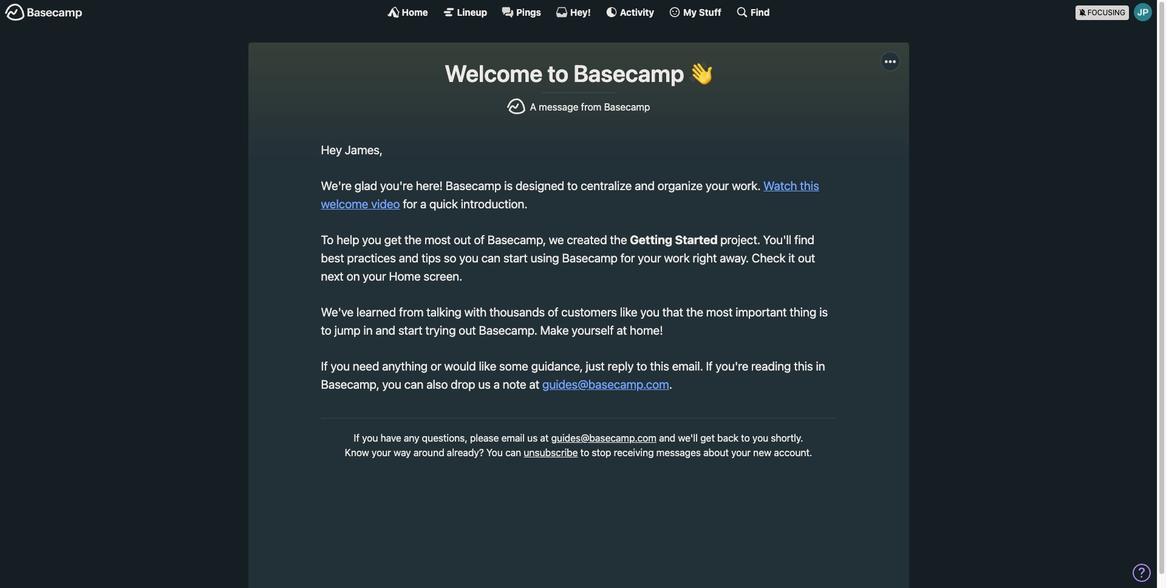 Task type: vqa. For each thing, say whether or not it's contained in the screenshot.
jump
yes



Task type: locate. For each thing, give the bounding box(es) containing it.
if
[[321, 359, 328, 373], [706, 359, 713, 373], [354, 432, 360, 443]]

to inside if you need anything or would like some guidance, just reply to this email. if you're reading this in basecamp, you can also drop us a note at
[[637, 359, 647, 373]]

guides@basecamp.com link for and we'll get back to you shortly.
[[551, 432, 657, 443]]

1 vertical spatial get
[[700, 432, 715, 443]]

0 vertical spatial guides@basecamp.com
[[542, 377, 669, 391]]

to inside the 'if you have any questions, please email us at guides@basecamp.com and we'll get back to you shortly. know your way around already? you can'
[[741, 432, 750, 443]]

have
[[381, 432, 401, 443]]

0 vertical spatial for
[[403, 197, 417, 211]]

1 horizontal spatial us
[[527, 432, 538, 443]]

if right email.
[[706, 359, 713, 373]]

of up make
[[548, 305, 559, 319]]

important
[[736, 305, 787, 319]]

0 vertical spatial you're
[[380, 179, 413, 193]]

you'll
[[763, 233, 792, 247]]

start inside we've learned from talking with thousands of customers like you that the most important thing is to jump in and start trying out basecamp. make yourself at home!
[[398, 323, 423, 337]]

1 horizontal spatial at
[[540, 432, 549, 443]]

1 vertical spatial a
[[494, 377, 500, 391]]

home down practices at left
[[389, 269, 421, 283]]

and up messages
[[659, 432, 676, 443]]

to right back
[[741, 432, 750, 443]]

1 horizontal spatial most
[[706, 305, 733, 319]]

to right reply
[[637, 359, 647, 373]]

find
[[795, 233, 815, 247]]

like left the some
[[479, 359, 496, 373]]

if inside the 'if you have any questions, please email us at guides@basecamp.com and we'll get back to you shortly. know your way around already? you can'
[[354, 432, 360, 443]]

0 vertical spatial guides@basecamp.com link
[[542, 377, 669, 391]]

james peterson image
[[1134, 3, 1152, 21]]

1 horizontal spatial you're
[[716, 359, 749, 373]]

and left the tips
[[399, 251, 419, 265]]

from left talking
[[399, 305, 424, 319]]

and down learned at the left
[[376, 323, 395, 337]]

please
[[470, 432, 499, 443]]

to left stop
[[581, 447, 589, 458]]

0 horizontal spatial is
[[504, 179, 513, 193]]

from right message
[[581, 102, 602, 113]]

0 vertical spatial can
[[481, 251, 501, 265]]

your
[[706, 179, 729, 193], [638, 251, 661, 265], [363, 269, 386, 283], [372, 447, 391, 458], [731, 447, 751, 458]]

your down have
[[372, 447, 391, 458]]

0 vertical spatial home
[[402, 6, 428, 17]]

stop
[[592, 447, 611, 458]]

for down getting
[[621, 251, 635, 265]]

your inside the 'if you have any questions, please email us at guides@basecamp.com and we'll get back to you shortly. know your way around already? you can'
[[372, 447, 391, 458]]

is right the thing
[[820, 305, 828, 319]]

you're inside if you need anything or would like some guidance, just reply to this email. if you're reading this in basecamp, you can also drop us a note at
[[716, 359, 749, 373]]

if for if you have any questions, please email us at guides@basecamp.com and we'll get back to you shortly. know your way around already? you can
[[354, 432, 360, 443]]

a left the note
[[494, 377, 500, 391]]

at right the note
[[529, 377, 540, 391]]

make
[[540, 323, 569, 337]]

start down to help you get the most out of basecamp, we created the getting started
[[504, 251, 528, 265]]

your left the work.
[[706, 179, 729, 193]]

if you have any questions, please email us at guides@basecamp.com and we'll get back to you shortly. know your way around already? you can
[[345, 432, 803, 458]]

from inside we've learned from talking with thousands of customers like you that the most important thing is to jump in and start trying out basecamp. make yourself at home!
[[399, 305, 424, 319]]

0 horizontal spatial of
[[474, 233, 485, 247]]

in inside we've learned from talking with thousands of customers like you that the most important thing is to jump in and start trying out basecamp. make yourself at home!
[[364, 323, 373, 337]]

0 vertical spatial at
[[617, 323, 627, 337]]

you're left reading
[[716, 359, 749, 373]]

in for this
[[816, 359, 825, 373]]

0 vertical spatial from
[[581, 102, 602, 113]]

way
[[394, 447, 411, 458]]

1 horizontal spatial of
[[548, 305, 559, 319]]

basecamp, up using
[[488, 233, 546, 247]]

1 vertical spatial basecamp,
[[321, 377, 379, 391]]

hey! button
[[556, 6, 591, 18]]

guides@basecamp.com link up stop
[[551, 432, 657, 443]]

0 vertical spatial of
[[474, 233, 485, 247]]

out right it
[[798, 251, 815, 265]]

from for basecamp
[[581, 102, 602, 113]]

most
[[425, 233, 451, 247], [706, 305, 733, 319]]

0 horizontal spatial a
[[420, 197, 427, 211]]

with
[[465, 305, 487, 319]]

guidance,
[[531, 359, 583, 373]]

here!
[[416, 179, 443, 193]]

trying
[[426, 323, 456, 337]]

created
[[567, 233, 607, 247]]

welcome to basecamp 👋
[[445, 60, 712, 87]]

0 horizontal spatial like
[[479, 359, 496, 373]]

out up so
[[454, 233, 471, 247]]

0 horizontal spatial you're
[[380, 179, 413, 193]]

None submit
[[524, 447, 578, 458]]

you're up video at the left of page
[[380, 179, 413, 193]]

switch accounts image
[[5, 3, 83, 22]]

to inside we've learned from talking with thousands of customers like you that the most important thing is to jump in and start trying out basecamp. make yourself at home!
[[321, 323, 332, 337]]

you right so
[[459, 251, 479, 265]]

basecamp down created
[[562, 251, 618, 265]]

help
[[337, 233, 359, 247]]

1 vertical spatial in
[[816, 359, 825, 373]]

a down here!
[[420, 197, 427, 211]]

reply
[[608, 359, 634, 373]]

at inside if you need anything or would like some guidance, just reply to this email. if you're reading this in basecamp, you can also drop us a note at
[[529, 377, 540, 391]]

guides@basecamp.com .
[[542, 377, 675, 391]]

anything
[[382, 359, 428, 373]]

we've
[[321, 305, 354, 319]]

0 horizontal spatial most
[[425, 233, 451, 247]]

message
[[539, 102, 579, 113]]

1 horizontal spatial from
[[581, 102, 602, 113]]

work.
[[732, 179, 761, 193]]

if you need anything or would like some guidance, just reply to this email. if you're reading this in basecamp, you can also drop us a note at
[[321, 359, 825, 391]]

home inside "main" element
[[402, 6, 428, 17]]

guides@basecamp.com link
[[542, 377, 669, 391], [551, 432, 657, 443]]

2 vertical spatial can
[[505, 447, 521, 458]]

us right email in the bottom left of the page
[[527, 432, 538, 443]]

a
[[420, 197, 427, 211], [494, 377, 500, 391]]

1 vertical spatial at
[[529, 377, 540, 391]]

most up the tips
[[425, 233, 451, 247]]

0 vertical spatial most
[[425, 233, 451, 247]]

1 vertical spatial start
[[398, 323, 423, 337]]

0 horizontal spatial start
[[398, 323, 423, 337]]

is inside we've learned from talking with thousands of customers like you that the most important thing is to jump in and start trying out basecamp. make yourself at home!
[[820, 305, 828, 319]]

like
[[620, 305, 638, 319], [479, 359, 496, 373]]

basecamp down the welcome to basecamp 👋
[[604, 102, 650, 113]]

messages
[[657, 447, 701, 458]]

for right video at the left of page
[[403, 197, 417, 211]]

main element
[[0, 0, 1157, 24]]

0 vertical spatial a
[[420, 197, 427, 211]]

to stop receiving messages about your new account.
[[578, 447, 812, 458]]

any
[[404, 432, 419, 443]]

1 vertical spatial is
[[820, 305, 828, 319]]

0 horizontal spatial us
[[478, 377, 491, 391]]

out down with
[[459, 323, 476, 337]]

1 vertical spatial for
[[621, 251, 635, 265]]

the
[[405, 233, 422, 247], [610, 233, 627, 247], [686, 305, 703, 319]]

like inside if you need anything or would like some guidance, just reply to this email. if you're reading this in basecamp, you can also drop us a note at
[[479, 359, 496, 373]]

basecamp inside project. you'll find best practices and tips so you can start using basecamp for your work right away. check it out next on your home screen.
[[562, 251, 618, 265]]

home
[[402, 6, 428, 17], [389, 269, 421, 283]]

1 vertical spatial most
[[706, 305, 733, 319]]

out inside we've learned from talking with thousands of customers like you that the most important thing is to jump in and start trying out basecamp. make yourself at home!
[[459, 323, 476, 337]]

guides@basecamp.com down "just"
[[542, 377, 669, 391]]

if left need
[[321, 359, 328, 373]]

0 horizontal spatial at
[[529, 377, 540, 391]]

1 horizontal spatial start
[[504, 251, 528, 265]]

1 horizontal spatial if
[[354, 432, 360, 443]]

0 vertical spatial is
[[504, 179, 513, 193]]

you
[[362, 233, 381, 247], [459, 251, 479, 265], [641, 305, 660, 319], [331, 359, 350, 373], [382, 377, 402, 391], [362, 432, 378, 443], [753, 432, 769, 443]]

you up home! on the bottom of page
[[641, 305, 660, 319]]

get up practices at left
[[384, 233, 402, 247]]

to
[[548, 60, 569, 87], [567, 179, 578, 193], [321, 323, 332, 337], [637, 359, 647, 373], [741, 432, 750, 443], [581, 447, 589, 458]]

find button
[[736, 6, 770, 18]]

and
[[635, 179, 655, 193], [399, 251, 419, 265], [376, 323, 395, 337], [659, 432, 676, 443]]

the inside we've learned from talking with thousands of customers like you that the most important thing is to jump in and start trying out basecamp. make yourself at home!
[[686, 305, 703, 319]]

it
[[789, 251, 795, 265]]

and inside the 'if you have any questions, please email us at guides@basecamp.com and we'll get back to you shortly. know your way around already? you can'
[[659, 432, 676, 443]]

organize
[[658, 179, 703, 193]]

at
[[617, 323, 627, 337], [529, 377, 540, 391], [540, 432, 549, 443]]

if up know at the left bottom of page
[[354, 432, 360, 443]]

you up new
[[753, 432, 769, 443]]

you're
[[380, 179, 413, 193], [716, 359, 749, 373]]

1 horizontal spatial is
[[820, 305, 828, 319]]

us right drop
[[478, 377, 491, 391]]

you inside project. you'll find best practices and tips so you can start using basecamp for your work right away. check it out next on your home screen.
[[459, 251, 479, 265]]

0 vertical spatial start
[[504, 251, 528, 265]]

1 vertical spatial can
[[404, 377, 424, 391]]

out
[[454, 233, 471, 247], [798, 251, 815, 265], [459, 323, 476, 337]]

a inside if you need anything or would like some guidance, just reply to this email. if you're reading this in basecamp, you can also drop us a note at
[[494, 377, 500, 391]]

2 vertical spatial at
[[540, 432, 549, 443]]

1 horizontal spatial basecamp,
[[488, 233, 546, 247]]

pings button
[[502, 6, 541, 18]]

0 horizontal spatial basecamp,
[[321, 377, 379, 391]]

1 vertical spatial guides@basecamp.com link
[[551, 432, 657, 443]]

can down to help you get the most out of basecamp, we created the getting started
[[481, 251, 501, 265]]

0 vertical spatial like
[[620, 305, 638, 319]]

2 horizontal spatial the
[[686, 305, 703, 319]]

new
[[753, 447, 772, 458]]

quick
[[429, 197, 458, 211]]

0 horizontal spatial the
[[405, 233, 422, 247]]

1 vertical spatial from
[[399, 305, 424, 319]]

2 horizontal spatial at
[[617, 323, 627, 337]]

email.
[[672, 359, 703, 373]]

1 vertical spatial like
[[479, 359, 496, 373]]

get up about
[[700, 432, 715, 443]]

guides@basecamp.com up stop
[[551, 432, 657, 443]]

of down introduction.
[[474, 233, 485, 247]]

in down learned at the left
[[364, 323, 373, 337]]

1 horizontal spatial like
[[620, 305, 638, 319]]

and inside project. you'll find best practices and tips so you can start using basecamp for your work right away. check it out next on your home screen.
[[399, 251, 419, 265]]

guides@basecamp.com link down "just"
[[542, 377, 669, 391]]

can down the anything
[[404, 377, 424, 391]]

1 vertical spatial out
[[798, 251, 815, 265]]

to
[[321, 233, 334, 247]]

drop
[[451, 377, 475, 391]]

start
[[504, 251, 528, 265], [398, 323, 423, 337]]

basecamp,
[[488, 233, 546, 247], [321, 377, 379, 391]]

you up know at the left bottom of page
[[362, 432, 378, 443]]

1 vertical spatial home
[[389, 269, 421, 283]]

2 horizontal spatial can
[[505, 447, 521, 458]]

1 vertical spatial of
[[548, 305, 559, 319]]

1 horizontal spatial can
[[481, 251, 501, 265]]

basecamp, down need
[[321, 377, 379, 391]]

0 vertical spatial basecamp,
[[488, 233, 546, 247]]

guides@basecamp.com link for .
[[542, 377, 669, 391]]

this right watch
[[800, 179, 819, 193]]

of inside we've learned from talking with thousands of customers like you that the most important thing is to jump in and start trying out basecamp. make yourself at home!
[[548, 305, 559, 319]]

0 horizontal spatial get
[[384, 233, 402, 247]]

0 vertical spatial out
[[454, 233, 471, 247]]

most inside we've learned from talking with thousands of customers like you that the most important thing is to jump in and start trying out basecamp. make yourself at home!
[[706, 305, 733, 319]]

is
[[504, 179, 513, 193], [820, 305, 828, 319]]

in right reading
[[816, 359, 825, 373]]

you left need
[[331, 359, 350, 373]]

out inside project. you'll find best practices and tips so you can start using basecamp for your work right away. check it out next on your home screen.
[[798, 251, 815, 265]]

1 vertical spatial guides@basecamp.com
[[551, 432, 657, 443]]

in inside if you need anything or would like some guidance, just reply to this email. if you're reading this in basecamp, you can also drop us a note at
[[816, 359, 825, 373]]

to down we've
[[321, 323, 332, 337]]

can down email in the bottom left of the page
[[505, 447, 521, 458]]

my
[[683, 6, 697, 17]]

0 horizontal spatial if
[[321, 359, 328, 373]]

0 horizontal spatial can
[[404, 377, 424, 391]]

in
[[364, 323, 373, 337], [816, 359, 825, 373]]

project.
[[721, 233, 760, 247]]

1 horizontal spatial in
[[816, 359, 825, 373]]

check
[[752, 251, 786, 265]]

to right "designed"
[[567, 179, 578, 193]]

hey
[[321, 143, 342, 157]]

1 vertical spatial you're
[[716, 359, 749, 373]]

1 horizontal spatial for
[[621, 251, 635, 265]]

home left lineup link
[[402, 6, 428, 17]]

in for jump
[[364, 323, 373, 337]]

learned
[[357, 305, 396, 319]]

0 horizontal spatial in
[[364, 323, 373, 337]]

0 horizontal spatial for
[[403, 197, 417, 211]]

1 horizontal spatial the
[[610, 233, 627, 247]]

start left trying
[[398, 323, 423, 337]]

pings
[[516, 6, 541, 17]]

is up introduction.
[[504, 179, 513, 193]]

at left home! on the bottom of page
[[617, 323, 627, 337]]

most left important
[[706, 305, 733, 319]]

2 vertical spatial out
[[459, 323, 476, 337]]

at right email in the bottom left of the page
[[540, 432, 549, 443]]

0 vertical spatial in
[[364, 323, 373, 337]]

1 horizontal spatial get
[[700, 432, 715, 443]]

1 vertical spatial us
[[527, 432, 538, 443]]

1 horizontal spatial a
[[494, 377, 500, 391]]

lineup
[[457, 6, 487, 17]]

0 vertical spatial us
[[478, 377, 491, 391]]

like up home! on the bottom of page
[[620, 305, 638, 319]]

this up the .
[[650, 359, 669, 373]]

my stuff button
[[669, 6, 722, 18]]

can inside if you need anything or would like some guidance, just reply to this email. if you're reading this in basecamp, you can also drop us a note at
[[404, 377, 424, 391]]

basecamp up a message from basecamp
[[574, 60, 684, 87]]

on
[[347, 269, 360, 283]]

get
[[384, 233, 402, 247], [700, 432, 715, 443]]

0 horizontal spatial from
[[399, 305, 424, 319]]



Task type: describe. For each thing, give the bounding box(es) containing it.
activity
[[620, 6, 654, 17]]

so
[[444, 251, 456, 265]]

from for talking
[[399, 305, 424, 319]]

watch this welcome video link
[[321, 179, 819, 211]]

at inside we've learned from talking with thousands of customers like you that the most important thing is to jump in and start trying out basecamp. make yourself at home!
[[617, 323, 627, 337]]

this right reading
[[794, 359, 813, 373]]

note
[[503, 377, 526, 391]]

watch
[[764, 179, 797, 193]]

centralize
[[581, 179, 632, 193]]

basecamp up for a quick introduction.
[[446, 179, 501, 193]]

know
[[345, 447, 369, 458]]

about
[[704, 447, 729, 458]]

we're
[[321, 179, 352, 193]]

reading
[[751, 359, 791, 373]]

tips
[[422, 251, 441, 265]]

your down back
[[731, 447, 751, 458]]

using
[[531, 251, 559, 265]]

around
[[414, 447, 444, 458]]

we're glad you're here! basecamp is designed to centralize and organize your work.
[[321, 179, 764, 193]]

also
[[427, 377, 448, 391]]

the for customers
[[686, 305, 703, 319]]

and inside we've learned from talking with thousands of customers like you that the most important thing is to jump in and start trying out basecamp. make yourself at home!
[[376, 323, 395, 337]]

can inside project. you'll find best practices and tips so you can start using basecamp for your work right away. check it out next on your home screen.
[[481, 251, 501, 265]]

would
[[444, 359, 476, 373]]

us inside if you need anything or would like some guidance, just reply to this email. if you're reading this in basecamp, you can also drop us a note at
[[478, 377, 491, 391]]

home inside project. you'll find best practices and tips so you can start using basecamp for your work right away. check it out next on your home screen.
[[389, 269, 421, 283]]

to help you get the most out of basecamp, we created the getting started
[[321, 233, 721, 247]]

basecamp.
[[479, 323, 537, 337]]

next
[[321, 269, 344, 283]]

start inside project. you'll find best practices and tips so you can start using basecamp for your work right away. check it out next on your home screen.
[[504, 251, 528, 265]]

work
[[664, 251, 690, 265]]

you down the anything
[[382, 377, 402, 391]]

customers
[[562, 305, 617, 319]]

some
[[499, 359, 528, 373]]

👋
[[689, 60, 712, 87]]

2 horizontal spatial if
[[706, 359, 713, 373]]

guides@basecamp.com inside the 'if you have any questions, please email us at guides@basecamp.com and we'll get back to you shortly. know your way around already? you can'
[[551, 432, 657, 443]]

already?
[[447, 447, 484, 458]]

watch this welcome video
[[321, 179, 819, 211]]

yourself
[[572, 323, 614, 337]]

your down getting
[[638, 251, 661, 265]]

for inside project. you'll find best practices and tips so you can start using basecamp for your work right away. check it out next on your home screen.
[[621, 251, 635, 265]]

hey!
[[570, 6, 591, 17]]

account.
[[774, 447, 812, 458]]

stuff
[[699, 6, 722, 17]]

best
[[321, 251, 344, 265]]

back
[[717, 432, 739, 443]]

you
[[487, 447, 503, 458]]

welcome
[[445, 60, 543, 87]]

basecamp, inside if you need anything or would like some guidance, just reply to this email. if you're reading this in basecamp, you can also drop us a note at
[[321, 377, 379, 391]]

we'll
[[678, 432, 698, 443]]

focusing
[[1088, 8, 1126, 17]]

home link
[[387, 6, 428, 18]]

at inside the 'if you have any questions, please email us at guides@basecamp.com and we'll get back to you shortly. know your way around already? you can'
[[540, 432, 549, 443]]

0 vertical spatial get
[[384, 233, 402, 247]]

us inside the 'if you have any questions, please email us at guides@basecamp.com and we'll get back to you shortly. know your way around already? you can'
[[527, 432, 538, 443]]

focusing button
[[1076, 0, 1157, 24]]

you inside we've learned from talking with thousands of customers like you that the most important thing is to jump in and start trying out basecamp. make yourself at home!
[[641, 305, 660, 319]]

receiving
[[614, 447, 654, 458]]

your down practices at left
[[363, 269, 386, 283]]

project. you'll find best practices and tips so you can start using basecamp for your work right away. check it out next on your home screen.
[[321, 233, 815, 283]]

this inside 'watch this welcome video'
[[800, 179, 819, 193]]

for a quick introduction.
[[400, 197, 528, 211]]

.
[[669, 377, 672, 391]]

designed
[[516, 179, 564, 193]]

introduction.
[[461, 197, 528, 211]]

my stuff
[[683, 6, 722, 17]]

talking
[[427, 305, 462, 319]]

if for if you need anything or would like some guidance, just reply to this email. if you're reading this in basecamp, you can also drop us a note at
[[321, 359, 328, 373]]

james,
[[345, 143, 383, 157]]

thing
[[790, 305, 817, 319]]

we've learned from talking with thousands of customers like you that the most important thing is to jump in and start trying out basecamp. make yourself at home!
[[321, 305, 828, 337]]

questions,
[[422, 432, 468, 443]]

email
[[502, 432, 525, 443]]

to up message
[[548, 60, 569, 87]]

right
[[693, 251, 717, 265]]

jump
[[334, 323, 361, 337]]

shortly.
[[771, 432, 803, 443]]

a
[[530, 102, 536, 113]]

find
[[751, 6, 770, 17]]

and left organize
[[635, 179, 655, 193]]

welcome
[[321, 197, 368, 211]]

just
[[586, 359, 605, 373]]

activity link
[[606, 6, 654, 18]]

hey james,
[[321, 143, 383, 157]]

glad
[[355, 179, 377, 193]]

can inside the 'if you have any questions, please email us at guides@basecamp.com and we'll get back to you shortly. know your way around already? you can'
[[505, 447, 521, 458]]

home!
[[630, 323, 663, 337]]

or
[[431, 359, 441, 373]]

the for of
[[610, 233, 627, 247]]

started
[[675, 233, 718, 247]]

practices
[[347, 251, 396, 265]]

need
[[353, 359, 379, 373]]

video
[[371, 197, 400, 211]]

get inside the 'if you have any questions, please email us at guides@basecamp.com and we'll get back to you shortly. know your way around already? you can'
[[700, 432, 715, 443]]

thousands
[[490, 305, 545, 319]]

we
[[549, 233, 564, 247]]

you up practices at left
[[362, 233, 381, 247]]

lineup link
[[443, 6, 487, 18]]

like inside we've learned from talking with thousands of customers like you that the most important thing is to jump in and start trying out basecamp. make yourself at home!
[[620, 305, 638, 319]]

getting
[[630, 233, 672, 247]]



